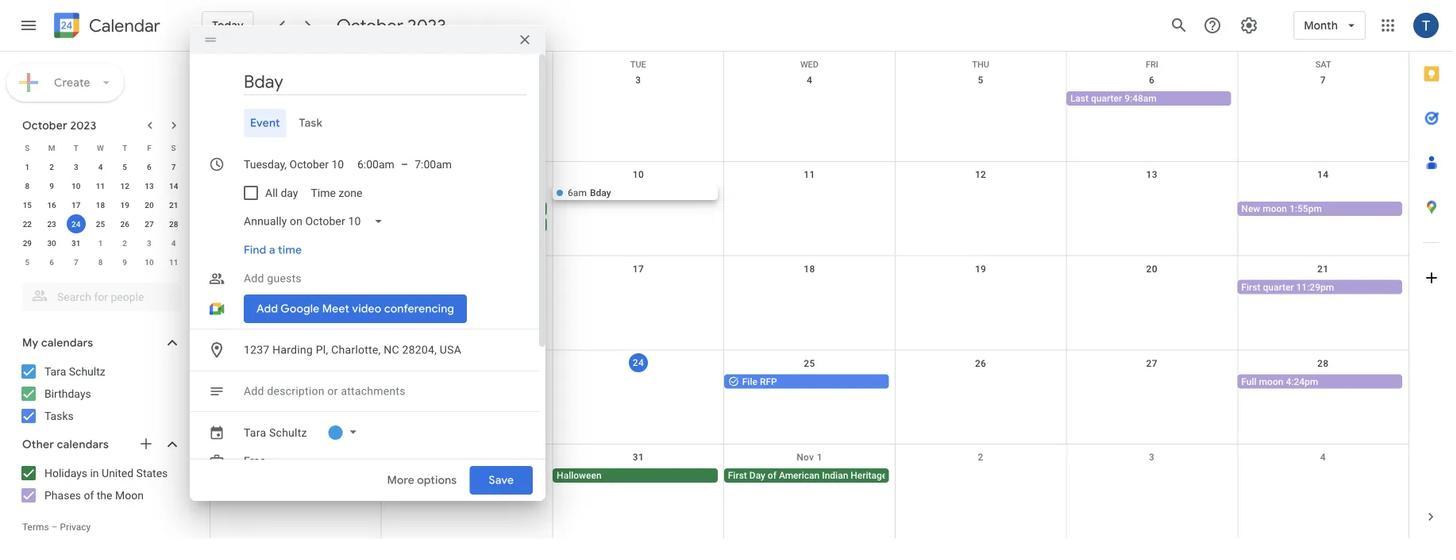 Task type: vqa. For each thing, say whether or not it's contained in the screenshot.
left 9
yes



Task type: describe. For each thing, give the bounding box(es) containing it.
16
[[47, 200, 56, 210]]

0 horizontal spatial october 2023
[[22, 118, 96, 133]]

1 horizontal spatial tab list
[[1410, 52, 1454, 495]]

peoples'
[[435, 219, 472, 230]]

november 5 element
[[18, 253, 37, 272]]

quarter for 11:29pm
[[1264, 282, 1295, 293]]

15 element
[[18, 195, 37, 215]]

18 element
[[91, 195, 110, 215]]

28 inside grid
[[1318, 358, 1329, 369]]

21 element
[[164, 195, 183, 215]]

30 for nov 1
[[462, 452, 473, 463]]

first day of american indian heritage month button
[[724, 469, 918, 483]]

schultz inside my calendars list
[[69, 365, 105, 378]]

phases
[[44, 489, 81, 502]]

row containing 1
[[15, 157, 186, 176]]

today button
[[202, 6, 254, 44]]

settings menu image
[[1240, 16, 1259, 35]]

november 7 element
[[67, 253, 86, 272]]

m
[[48, 143, 55, 153]]

file rfp
[[743, 376, 778, 387]]

1 vertical spatial 5
[[123, 162, 127, 172]]

terms
[[22, 522, 49, 533]]

november 2 element
[[115, 234, 134, 253]]

1 horizontal spatial october
[[337, 14, 404, 37]]

2 t from the left
[[122, 143, 127, 153]]

the
[[97, 489, 112, 502]]

halloween button
[[553, 469, 718, 483]]

nc
[[384, 344, 399, 357]]

find a time button
[[238, 236, 308, 265]]

full
[[1242, 376, 1257, 387]]

2 for 1
[[123, 238, 127, 248]]

moon for new
[[1263, 203, 1288, 214]]

time
[[311, 187, 336, 200]]

1 horizontal spatial schultz
[[269, 426, 307, 439]]

f
[[147, 143, 151, 153]]

november 4 element
[[164, 234, 183, 253]]

halloween
[[557, 470, 602, 482]]

other calendars
[[22, 438, 109, 452]]

november 8 element
[[91, 253, 110, 272]]

indigenous peoples' day cell
[[382, 186, 553, 233]]

indigenous peoples' day button
[[382, 218, 547, 232]]

day
[[281, 187, 298, 200]]

other
[[22, 438, 54, 452]]

27 inside grid
[[1147, 358, 1158, 369]]

terms – privacy
[[22, 522, 91, 533]]

4 down wed
[[807, 75, 813, 86]]

30 element
[[42, 234, 61, 253]]

10 inside row
[[145, 257, 154, 267]]

of inside button
[[768, 470, 777, 482]]

november 11 element
[[164, 253, 183, 272]]

21 inside grid
[[1318, 263, 1329, 275]]

1 vertical spatial 6
[[147, 162, 152, 172]]

sat
[[1316, 60, 1332, 70]]

7 inside grid
[[1321, 75, 1327, 86]]

0 horizontal spatial october
[[22, 118, 67, 133]]

united
[[102, 467, 134, 480]]

row containing 22
[[15, 215, 186, 234]]

indigenous
[[386, 219, 433, 230]]

12 for 16 element
[[120, 181, 129, 191]]

0 horizontal spatial 6
[[49, 257, 54, 267]]

1 vertical spatial 8
[[25, 181, 30, 191]]

thu
[[973, 60, 990, 70]]

time zone
[[311, 187, 363, 200]]

time zone button
[[305, 179, 369, 207]]

holidays in united states
[[44, 467, 168, 480]]

2 s from the left
[[171, 143, 176, 153]]

28 inside row group
[[169, 219, 178, 229]]

6am bday
[[568, 187, 611, 198]]

25 inside row group
[[96, 219, 105, 229]]

other calendars button
[[3, 432, 197, 458]]

Add title and time text field
[[244, 70, 527, 94]]

task button
[[293, 109, 329, 137]]

1 horizontal spatial day
[[750, 470, 766, 482]]

november 10 element
[[140, 253, 159, 272]]

22 element
[[18, 215, 37, 234]]

task
[[299, 116, 323, 130]]

full moon 4:24pm
[[1242, 376, 1319, 387]]

16 element
[[42, 195, 61, 215]]

first for first day of american indian heritage month
[[728, 470, 747, 482]]

1 horizontal spatial tara
[[244, 426, 266, 439]]

29 element
[[18, 234, 37, 253]]

28204,
[[402, 344, 437, 357]]

terms link
[[22, 522, 49, 533]]

5 inside grid
[[978, 75, 984, 86]]

month inside button
[[890, 470, 918, 482]]

Search for people text field
[[32, 283, 172, 311]]

all
[[265, 187, 278, 200]]

28 element
[[164, 215, 183, 234]]

my calendars
[[22, 336, 93, 350]]

15 inside 15 element
[[23, 200, 32, 210]]

add guests
[[244, 272, 302, 285]]

17 element
[[67, 195, 86, 215]]

of inside other calendars list
[[84, 489, 94, 502]]

last quarter 9:48am button
[[1067, 91, 1232, 106]]

10 for indigenous peoples' day cell
[[633, 169, 644, 180]]

24, today element
[[67, 215, 86, 234]]

2 column header from the left
[[382, 52, 553, 68]]

charlotte,
[[331, 344, 381, 357]]

november 6 element
[[42, 253, 61, 272]]

indigenous peoples' day
[[386, 219, 490, 230]]

find a time
[[244, 243, 302, 257]]

last quarter 9:48am
[[1071, 93, 1157, 104]]

25 element
[[91, 215, 110, 234]]

my calendars list
[[3, 359, 197, 429]]

moon
[[115, 489, 144, 502]]

full moon 4:24pm button
[[1238, 375, 1403, 389]]

calendars for other calendars
[[57, 438, 109, 452]]

in
[[90, 467, 99, 480]]

1 horizontal spatial 11
[[169, 257, 178, 267]]

fri
[[1146, 60, 1159, 70]]

heritage
[[851, 470, 888, 482]]

17 inside grid
[[633, 263, 644, 275]]

1:55pm
[[1290, 203, 1323, 214]]

20 element
[[140, 195, 159, 215]]

create button
[[6, 64, 124, 102]]

tara schultz inside my calendars list
[[44, 365, 105, 378]]

18 inside grid
[[804, 263, 816, 275]]

31 for nov 1
[[633, 452, 644, 463]]

14 for row containing s
[[169, 181, 178, 191]]

holidays
[[44, 467, 87, 480]]

event
[[250, 116, 280, 130]]

grid containing 3
[[210, 52, 1409, 539]]

a
[[269, 243, 275, 257]]

add for add description or attachments
[[244, 385, 264, 398]]

first quarter 11:29pm
[[1242, 282, 1335, 293]]

tasks
[[44, 410, 74, 423]]

last
[[1071, 93, 1089, 104]]

Start time text field
[[358, 155, 395, 174]]

my calendars button
[[3, 331, 197, 356]]

11:29pm
[[1297, 282, 1335, 293]]

1 vertical spatial tara schultz
[[244, 426, 307, 439]]

0 vertical spatial 8
[[293, 169, 299, 180]]

new moon 1:55pm button
[[1238, 202, 1403, 216]]

11 element
[[91, 176, 110, 195]]

23
[[47, 219, 56, 229]]

31 element
[[67, 234, 86, 253]]

21 inside row group
[[169, 200, 178, 210]]

Start date text field
[[244, 155, 345, 174]]

4 up 11 element
[[98, 162, 103, 172]]

event button
[[244, 109, 287, 137]]

13 element
[[140, 176, 159, 195]]

new moon 1:55pm
[[1242, 203, 1323, 214]]

0 vertical spatial 9
[[49, 181, 54, 191]]

29 for nov 1
[[291, 452, 302, 463]]

day inside cell
[[474, 219, 490, 230]]

13 for row containing 3
[[1147, 169, 1158, 180]]

other calendars list
[[3, 461, 197, 508]]

add other calendars image
[[138, 436, 154, 452]]

today
[[212, 18, 244, 33]]

0 vertical spatial –
[[401, 158, 409, 171]]

2 for nov 1
[[978, 452, 984, 463]]

guests
[[267, 272, 302, 285]]

1 vertical spatial –
[[51, 522, 58, 533]]

1 vertical spatial 2023
[[70, 118, 96, 133]]

first quarter 11:29pm button
[[1238, 280, 1403, 294]]

row containing 3
[[211, 68, 1409, 162]]

12 for indigenous peoples' day cell
[[976, 169, 987, 180]]

file
[[743, 376, 758, 387]]

quarter for 9:48am
[[1092, 93, 1123, 104]]

add description or attachments
[[244, 385, 406, 398]]

new
[[1242, 203, 1261, 214]]

24 inside grid
[[633, 357, 644, 369]]

1 horizontal spatial 20
[[1147, 263, 1158, 275]]

26 inside row group
[[120, 219, 129, 229]]

1 vertical spatial 7
[[171, 162, 176, 172]]

w
[[97, 143, 104, 153]]

1237 harding pl, charlotte, nc 28204, usa button
[[238, 336, 527, 365]]

2 vertical spatial 5
[[25, 257, 30, 267]]

30 for 1
[[47, 238, 56, 248]]

6 inside grid
[[1150, 75, 1155, 86]]

13 for row containing s
[[145, 181, 154, 191]]

6am
[[568, 187, 587, 198]]

tue
[[631, 60, 647, 70]]

calendars for my calendars
[[41, 336, 93, 350]]

all day
[[265, 187, 298, 200]]

24 inside cell
[[72, 219, 81, 229]]

harding
[[273, 344, 313, 357]]

month button
[[1294, 6, 1367, 44]]

14 for row containing 3
[[1318, 169, 1329, 180]]

26 element
[[115, 215, 134, 234]]



Task type: locate. For each thing, give the bounding box(es) containing it.
attachments
[[341, 385, 406, 398]]

0 horizontal spatial 2
[[49, 162, 54, 172]]

1237 harding pl, charlotte, nc 28204, usa
[[244, 344, 462, 357]]

19 element
[[115, 195, 134, 215]]

0 vertical spatial 14
[[1318, 169, 1329, 180]]

5 down the 29 "element"
[[25, 257, 30, 267]]

None field
[[238, 207, 396, 236]]

bday
[[590, 187, 611, 198]]

row containing s
[[15, 138, 186, 157]]

15 up 22 element
[[23, 200, 32, 210]]

0 vertical spatial 28
[[169, 219, 178, 229]]

2 horizontal spatial 8
[[293, 169, 299, 180]]

description
[[267, 385, 325, 398]]

0 vertical spatial 10
[[633, 169, 644, 180]]

31 up november 7 element
[[72, 238, 81, 248]]

tab list containing event
[[203, 109, 527, 137]]

birthdays
[[44, 387, 91, 400]]

27 element
[[140, 215, 159, 234]]

0 vertical spatial 7
[[1321, 75, 1327, 86]]

0 vertical spatial october 2023
[[337, 14, 446, 37]]

find
[[244, 243, 267, 257]]

17
[[72, 200, 81, 210], [633, 263, 644, 275]]

tara
[[44, 365, 66, 378], [244, 426, 266, 439]]

usa
[[440, 344, 462, 357]]

1 vertical spatial 18
[[804, 263, 816, 275]]

29 inside grid
[[291, 452, 302, 463]]

0 horizontal spatial 21
[[169, 200, 178, 210]]

0 horizontal spatial 29
[[23, 238, 32, 248]]

october up m
[[22, 118, 67, 133]]

1 horizontal spatial 26
[[976, 358, 987, 369]]

22 inside october 2023 grid
[[23, 219, 32, 229]]

first left the american
[[728, 470, 747, 482]]

31 inside grid
[[633, 452, 644, 463]]

of
[[768, 470, 777, 482], [84, 489, 94, 502]]

add down find at top left
[[244, 272, 264, 285]]

1 horizontal spatial 19
[[976, 263, 987, 275]]

1 horizontal spatial 2
[[123, 238, 127, 248]]

column header
[[211, 52, 382, 68], [382, 52, 553, 68]]

30 inside 30 element
[[47, 238, 56, 248]]

End time text field
[[415, 155, 452, 174]]

31 inside row group
[[72, 238, 81, 248]]

12 inside grid
[[976, 169, 987, 180]]

6 down 'fri'
[[1150, 75, 1155, 86]]

1 up november 8 element
[[98, 238, 103, 248]]

indian
[[823, 470, 849, 482]]

2023 up add title and time text field
[[408, 14, 446, 37]]

1 vertical spatial 15
[[291, 263, 302, 275]]

8
[[293, 169, 299, 180], [25, 181, 30, 191], [98, 257, 103, 267]]

add down 1237
[[244, 385, 264, 398]]

nov
[[797, 452, 815, 463]]

0 horizontal spatial 28
[[169, 219, 178, 229]]

schultz up birthdays
[[69, 365, 105, 378]]

9:48am
[[1125, 93, 1157, 104]]

14
[[1318, 169, 1329, 180], [169, 181, 178, 191]]

24
[[72, 219, 81, 229], [633, 357, 644, 369]]

tara schultz up birthdays
[[44, 365, 105, 378]]

10 for 16 element
[[72, 181, 81, 191]]

to element
[[401, 158, 409, 171]]

s right f
[[171, 143, 176, 153]]

15 inside grid
[[291, 263, 302, 275]]

month
[[1305, 18, 1339, 33], [890, 470, 918, 482]]

s left m
[[25, 143, 30, 153]]

20
[[145, 200, 154, 210], [1147, 263, 1158, 275]]

zone
[[339, 187, 363, 200]]

2
[[49, 162, 54, 172], [123, 238, 127, 248], [978, 452, 984, 463]]

0 horizontal spatial 19
[[120, 200, 129, 210]]

1 vertical spatial 9
[[123, 257, 127, 267]]

8 up 15 element
[[25, 181, 30, 191]]

7 up 14 element
[[171, 162, 176, 172]]

calendars inside 'dropdown button'
[[57, 438, 109, 452]]

quarter inside row
[[1092, 93, 1123, 104]]

1 horizontal spatial 13
[[1147, 169, 1158, 180]]

1 vertical spatial 10
[[72, 181, 81, 191]]

privacy link
[[60, 522, 91, 533]]

1 vertical spatial 31
[[633, 452, 644, 463]]

2 vertical spatial 1
[[817, 452, 823, 463]]

10 element
[[67, 176, 86, 195]]

15
[[23, 200, 32, 210], [291, 263, 302, 275]]

tara schultz down description
[[244, 426, 307, 439]]

1 horizontal spatial 5
[[123, 162, 127, 172]]

11 for indigenous peoples' day cell
[[804, 169, 816, 180]]

schultz
[[69, 365, 105, 378], [269, 426, 307, 439]]

4
[[807, 75, 813, 86], [98, 162, 103, 172], [171, 238, 176, 248], [1321, 452, 1327, 463]]

tara schultz
[[44, 365, 105, 378], [244, 426, 307, 439]]

october 2023 grid
[[15, 138, 186, 272]]

calendars right the my
[[41, 336, 93, 350]]

schultz down description
[[269, 426, 307, 439]]

1 horizontal spatial 2023
[[408, 14, 446, 37]]

1 horizontal spatial 15
[[291, 263, 302, 275]]

first day of american indian heritage month
[[728, 470, 918, 482]]

american
[[779, 470, 820, 482]]

20 inside 20 element
[[145, 200, 154, 210]]

1 horizontal spatial october 2023
[[337, 14, 446, 37]]

1 inside row
[[25, 162, 30, 172]]

9 inside row
[[123, 257, 127, 267]]

month inside dropdown button
[[1305, 18, 1339, 33]]

31 for 1
[[72, 238, 81, 248]]

1 vertical spatial moon
[[1260, 376, 1284, 387]]

8 up day
[[293, 169, 299, 180]]

0 horizontal spatial 22
[[23, 219, 32, 229]]

calendar heading
[[86, 15, 160, 37]]

moon right new
[[1263, 203, 1288, 214]]

0 vertical spatial day
[[474, 219, 490, 230]]

0 vertical spatial 31
[[72, 238, 81, 248]]

31
[[72, 238, 81, 248], [633, 452, 644, 463]]

0 horizontal spatial quarter
[[1092, 93, 1123, 104]]

october up add title and time text field
[[337, 14, 404, 37]]

1 horizontal spatial 9
[[123, 257, 127, 267]]

tara inside my calendars list
[[44, 365, 66, 378]]

moon
[[1263, 203, 1288, 214], [1260, 376, 1284, 387]]

1 horizontal spatial 6
[[147, 162, 152, 172]]

calendar element
[[51, 10, 160, 44]]

30
[[47, 238, 56, 248], [462, 452, 473, 463]]

october
[[337, 14, 404, 37], [22, 118, 67, 133]]

october 2023 up add title and time text field
[[337, 14, 446, 37]]

18 inside october 2023 grid
[[96, 200, 105, 210]]

row
[[211, 52, 1409, 70], [211, 68, 1409, 162], [15, 138, 186, 157], [15, 157, 186, 176], [211, 162, 1409, 256], [15, 176, 186, 195], [15, 195, 186, 215], [15, 215, 186, 234], [15, 234, 186, 253], [15, 253, 186, 272], [211, 256, 1409, 351], [211, 351, 1409, 445], [211, 445, 1409, 539]]

quarter
[[1092, 93, 1123, 104], [1264, 282, 1295, 293]]

1 horizontal spatial 1
[[98, 238, 103, 248]]

pl,
[[316, 344, 328, 357]]

day right peoples'
[[474, 219, 490, 230]]

0 horizontal spatial tara
[[44, 365, 66, 378]]

0 horizontal spatial first
[[728, 470, 747, 482]]

0 vertical spatial 21
[[169, 200, 178, 210]]

1
[[25, 162, 30, 172], [98, 238, 103, 248], [817, 452, 823, 463]]

row containing 24
[[211, 351, 1409, 445]]

13 inside grid
[[1147, 169, 1158, 180]]

2 horizontal spatial 5
[[978, 75, 984, 86]]

4 up november 11 element
[[171, 238, 176, 248]]

t left f
[[122, 143, 127, 153]]

0 vertical spatial of
[[768, 470, 777, 482]]

november 3 element
[[140, 234, 159, 253]]

first for first quarter 11:29pm
[[1242, 282, 1261, 293]]

states
[[136, 467, 168, 480]]

28 down 21 element
[[169, 219, 178, 229]]

2 horizontal spatial 11
[[804, 169, 816, 180]]

0 vertical spatial first
[[1242, 282, 1261, 293]]

18
[[96, 200, 105, 210], [804, 263, 816, 275]]

0 vertical spatial 17
[[72, 200, 81, 210]]

1 horizontal spatial 31
[[633, 452, 644, 463]]

31 up the halloween button
[[633, 452, 644, 463]]

21 up first quarter 11:29pm button
[[1318, 263, 1329, 275]]

22 down harding
[[291, 358, 302, 369]]

17 inside 17 element
[[72, 200, 81, 210]]

14 inside row group
[[169, 181, 178, 191]]

row group
[[15, 157, 186, 272]]

november 9 element
[[115, 253, 134, 272]]

3
[[636, 75, 642, 86], [74, 162, 78, 172], [147, 238, 152, 248], [1150, 452, 1155, 463]]

calendars
[[41, 336, 93, 350], [57, 438, 109, 452]]

12 element
[[115, 176, 134, 195]]

1 horizontal spatial of
[[768, 470, 777, 482]]

or
[[328, 385, 338, 398]]

my
[[22, 336, 38, 350]]

moon right full
[[1260, 376, 1284, 387]]

13 up 20 element
[[145, 181, 154, 191]]

0 vertical spatial moon
[[1263, 203, 1288, 214]]

1 up 15 element
[[25, 162, 30, 172]]

9
[[49, 181, 54, 191], [123, 257, 127, 267]]

0 vertical spatial month
[[1305, 18, 1339, 33]]

2 vertical spatial 8
[[98, 257, 103, 267]]

12 inside row group
[[120, 181, 129, 191]]

1 vertical spatial 29
[[291, 452, 302, 463]]

10 inside grid
[[633, 169, 644, 180]]

25 up november 1 "element"
[[96, 219, 105, 229]]

25 inside grid
[[804, 358, 816, 369]]

1 vertical spatial calendars
[[57, 438, 109, 452]]

1 vertical spatial add
[[244, 385, 264, 398]]

0 vertical spatial 20
[[145, 200, 154, 210]]

row containing 5
[[15, 253, 186, 272]]

15 down the time
[[291, 263, 302, 275]]

14 inside grid
[[1318, 169, 1329, 180]]

22
[[23, 219, 32, 229], [291, 358, 302, 369]]

None search field
[[0, 276, 197, 311]]

moon inside row
[[1260, 376, 1284, 387]]

1 right nov
[[817, 452, 823, 463]]

29 for 1
[[23, 238, 32, 248]]

6
[[1150, 75, 1155, 86], [147, 162, 152, 172], [49, 257, 54, 267]]

1 horizontal spatial 27
[[1147, 358, 1158, 369]]

add guests button
[[238, 265, 527, 293]]

2 vertical spatial 10
[[145, 257, 154, 267]]

0 horizontal spatial 5
[[25, 257, 30, 267]]

8 down november 1 "element"
[[98, 257, 103, 267]]

19 inside 'element'
[[120, 200, 129, 210]]

28 up full moon 4:24pm button
[[1318, 358, 1329, 369]]

0 horizontal spatial 31
[[72, 238, 81, 248]]

0 vertical spatial schultz
[[69, 365, 105, 378]]

2023 down the create
[[70, 118, 96, 133]]

day
[[474, 219, 490, 230], [750, 470, 766, 482]]

1 s from the left
[[25, 143, 30, 153]]

6 down 30 element
[[49, 257, 54, 267]]

8 inside november 8 element
[[98, 257, 103, 267]]

0 horizontal spatial s
[[25, 143, 30, 153]]

7 inside november 7 element
[[74, 257, 78, 267]]

0 horizontal spatial 26
[[120, 219, 129, 229]]

1 inside grid
[[817, 452, 823, 463]]

phases of the moon
[[44, 489, 144, 502]]

privacy
[[60, 522, 91, 533]]

add for add guests
[[244, 272, 264, 285]]

23 element
[[42, 215, 61, 234]]

21 up 28 element
[[169, 200, 178, 210]]

2 add from the top
[[244, 385, 264, 398]]

29 inside "element"
[[23, 238, 32, 248]]

0 vertical spatial 2
[[49, 162, 54, 172]]

5
[[978, 75, 984, 86], [123, 162, 127, 172], [25, 257, 30, 267]]

0 horizontal spatial 30
[[47, 238, 56, 248]]

october 2023 up m
[[22, 118, 96, 133]]

file rfp button
[[724, 375, 889, 389]]

14 element
[[164, 176, 183, 195]]

0 vertical spatial 29
[[23, 238, 32, 248]]

0 vertical spatial 15
[[23, 200, 32, 210]]

of left the american
[[768, 470, 777, 482]]

create
[[54, 75, 90, 90]]

0 horizontal spatial 27
[[145, 219, 154, 229]]

11 for 16 element
[[96, 181, 105, 191]]

1 vertical spatial 14
[[169, 181, 178, 191]]

0 vertical spatial quarter
[[1092, 93, 1123, 104]]

2 horizontal spatial 7
[[1321, 75, 1327, 86]]

0 vertical spatial 22
[[23, 219, 32, 229]]

1 vertical spatial october 2023
[[22, 118, 96, 133]]

1 horizontal spatial –
[[401, 158, 409, 171]]

nov 1
[[797, 452, 823, 463]]

14 up new moon 1:55pm button
[[1318, 169, 1329, 180]]

29 down description
[[291, 452, 302, 463]]

month right heritage
[[890, 470, 918, 482]]

0 horizontal spatial 13
[[145, 181, 154, 191]]

25 up file rfp button
[[804, 358, 816, 369]]

main drawer image
[[19, 16, 38, 35]]

29 up november 5 element at the left
[[23, 238, 32, 248]]

t left w
[[74, 143, 79, 153]]

november 1 element
[[91, 234, 110, 253]]

0 vertical spatial calendars
[[41, 336, 93, 350]]

1 vertical spatial 11
[[96, 181, 105, 191]]

rfp
[[760, 376, 778, 387]]

0 vertical spatial 19
[[120, 200, 129, 210]]

4:24pm
[[1287, 376, 1319, 387]]

1 horizontal spatial 18
[[804, 263, 816, 275]]

– left the end time text field
[[401, 158, 409, 171]]

– right "terms" on the left
[[51, 522, 58, 533]]

row group containing 1
[[15, 157, 186, 272]]

1 column header from the left
[[211, 52, 382, 68]]

1 vertical spatial october
[[22, 118, 67, 133]]

month up sat
[[1305, 18, 1339, 33]]

add inside dropdown button
[[244, 272, 264, 285]]

24 cell
[[64, 215, 88, 234]]

22 down 15 element
[[23, 219, 32, 229]]

7 down sat
[[1321, 75, 1327, 86]]

26 inside grid
[[976, 358, 987, 369]]

5 down thu
[[978, 75, 984, 86]]

4 inside november 4 element
[[171, 238, 176, 248]]

0 horizontal spatial 11
[[96, 181, 105, 191]]

first left 11:29pm
[[1242, 282, 1261, 293]]

tab list
[[1410, 52, 1454, 495], [203, 109, 527, 137]]

7 down 31 element
[[74, 257, 78, 267]]

0 horizontal spatial 15
[[23, 200, 32, 210]]

calendars inside dropdown button
[[41, 336, 93, 350]]

moon for full
[[1260, 376, 1284, 387]]

5 up 12 element
[[123, 162, 127, 172]]

9 down november 2 element
[[123, 257, 127, 267]]

calendars up in
[[57, 438, 109, 452]]

quarter right last
[[1092, 93, 1123, 104]]

1 horizontal spatial 7
[[171, 162, 176, 172]]

row containing tue
[[211, 52, 1409, 70]]

1 inside "element"
[[98, 238, 103, 248]]

27 inside row group
[[145, 219, 154, 229]]

2 vertical spatial 2
[[978, 452, 984, 463]]

0 horizontal spatial 25
[[96, 219, 105, 229]]

13 inside row group
[[145, 181, 154, 191]]

1 vertical spatial of
[[84, 489, 94, 502]]

3 inside november 3 element
[[147, 238, 152, 248]]

14 up 21 element
[[169, 181, 178, 191]]

0 vertical spatial 1
[[25, 162, 30, 172]]

9 up 16 element
[[49, 181, 54, 191]]

0 horizontal spatial 20
[[145, 200, 154, 210]]

21
[[169, 200, 178, 210], [1318, 263, 1329, 275]]

11 inside grid
[[804, 169, 816, 180]]

1237
[[244, 344, 270, 357]]

grid
[[210, 52, 1409, 539]]

1 horizontal spatial t
[[122, 143, 127, 153]]

wed
[[801, 60, 819, 70]]

4 down full moon 4:24pm button
[[1321, 452, 1327, 463]]

t
[[74, 143, 79, 153], [122, 143, 127, 153]]

0 horizontal spatial day
[[474, 219, 490, 230]]

of left the
[[84, 489, 94, 502]]

time
[[278, 243, 302, 257]]

cell
[[211, 91, 382, 107], [382, 91, 553, 107], [553, 91, 724, 107], [724, 91, 896, 107], [896, 91, 1067, 107], [211, 186, 382, 233], [724, 186, 896, 233], [896, 186, 1067, 233], [1067, 186, 1238, 233], [211, 280, 382, 296], [382, 280, 553, 296], [553, 280, 724, 296], [724, 280, 896, 296], [896, 280, 1067, 296], [1067, 280, 1238, 296], [211, 375, 382, 390], [382, 375, 553, 390], [553, 375, 724, 390], [896, 375, 1067, 390], [1067, 375, 1238, 390], [382, 469, 553, 485], [896, 469, 1067, 485], [1067, 469, 1238, 485], [1238, 469, 1409, 485]]

0 vertical spatial 26
[[120, 219, 129, 229]]

2023
[[408, 14, 446, 37], [70, 118, 96, 133]]

1 horizontal spatial 10
[[145, 257, 154, 267]]

6 down f
[[147, 162, 152, 172]]

19 inside grid
[[976, 263, 987, 275]]

0 horizontal spatial 24
[[72, 219, 81, 229]]

0 vertical spatial 18
[[96, 200, 105, 210]]

1 t from the left
[[74, 143, 79, 153]]

1 vertical spatial schultz
[[269, 426, 307, 439]]

day left the american
[[750, 470, 766, 482]]

quarter left 11:29pm
[[1264, 282, 1295, 293]]

1 add from the top
[[244, 272, 264, 285]]

13 down last quarter 9:48am button at right
[[1147, 169, 1158, 180]]

1 horizontal spatial 22
[[291, 358, 302, 369]]



